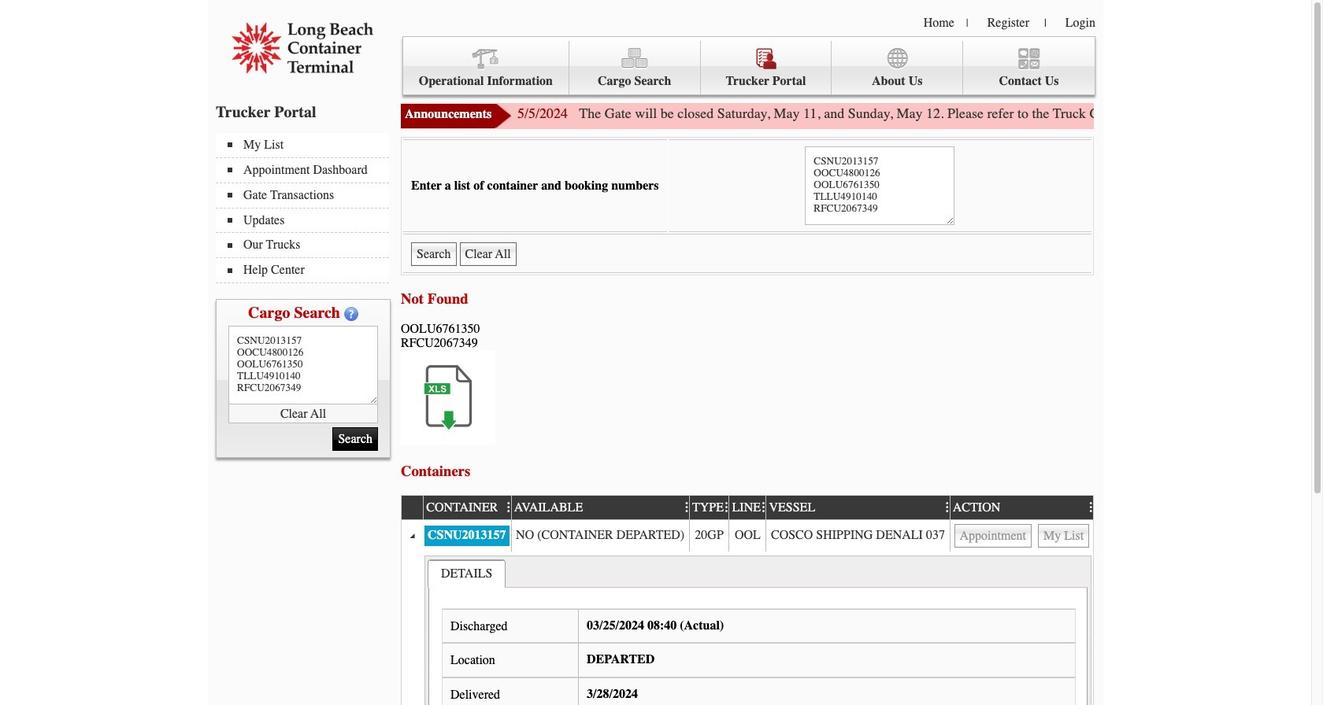 Task type: describe. For each thing, give the bounding box(es) containing it.
column header inside row
[[402, 496, 423, 521]]

tab list inside row
[[428, 560, 506, 588]]

Enter container numbers and/ or booking numbers.  text field
[[228, 326, 378, 405]]

2 row from the top
[[402, 521, 1093, 552]]

0 horizontal spatial menu bar
[[216, 133, 397, 284]]

Enter container numbers and/ or booking numbers. Press ESC to reset input box text field
[[805, 147, 955, 225]]



Task type: locate. For each thing, give the bounding box(es) containing it.
column header
[[402, 496, 423, 521]]

1 horizontal spatial menu bar
[[403, 36, 1096, 95]]

1 vertical spatial menu bar
[[216, 133, 397, 284]]

3 row from the top
[[402, 552, 1093, 706]]

cell
[[402, 521, 423, 552], [423, 521, 511, 552], [511, 521, 689, 552], [689, 521, 729, 552], [729, 521, 766, 552], [766, 521, 950, 552], [950, 521, 1093, 552], [402, 552, 423, 706], [423, 552, 1093, 706]]

tree grid
[[402, 495, 1101, 706]]

tab list
[[428, 560, 506, 588]]

row
[[402, 495, 1101, 521], [402, 521, 1093, 552], [402, 552, 1093, 706]]

None submit
[[411, 243, 456, 266], [333, 428, 378, 451], [411, 243, 456, 266], [333, 428, 378, 451]]

action edit column settings image
[[1085, 502, 1093, 514]]

None button
[[460, 243, 517, 266], [954, 525, 1032, 548], [1038, 525, 1089, 548], [460, 243, 517, 266], [954, 525, 1032, 548], [1038, 525, 1089, 548]]

type edit column settings image
[[721, 502, 729, 514]]

menu bar
[[403, 36, 1096, 95], [216, 133, 397, 284]]

container edit column settings image
[[503, 502, 511, 514]]

row group
[[402, 521, 1093, 706]]

tab
[[428, 560, 506, 588]]

vessel edit column settings image
[[942, 502, 950, 514]]

0 vertical spatial menu bar
[[403, 36, 1096, 95]]

available edit column settings image
[[681, 502, 689, 514]]

line edit column settings image
[[758, 502, 766, 514]]

tab inside row
[[428, 560, 506, 588]]

1 row from the top
[[402, 495, 1101, 521]]



